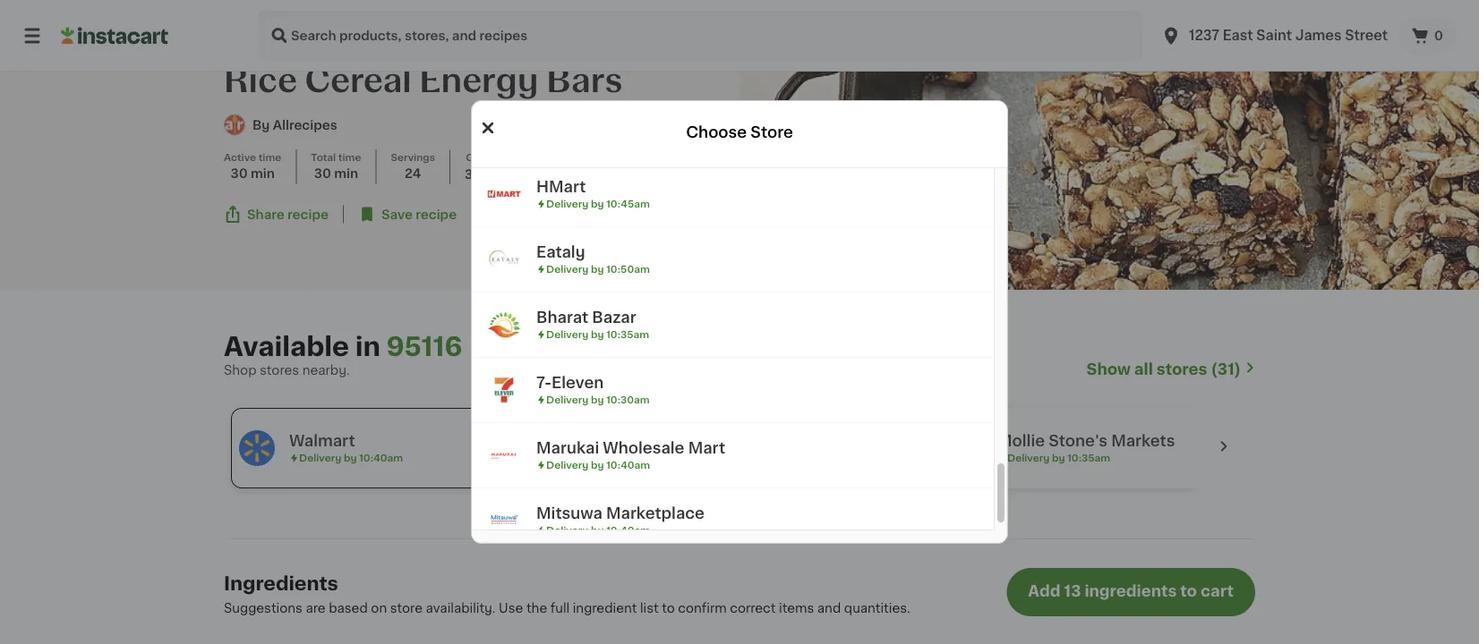Task type: describe. For each thing, give the bounding box(es) containing it.
store
[[751, 125, 793, 140]]

delivery for mollie stone's markets
[[1008, 454, 1050, 464]]

24
[[405, 168, 421, 180]]

share
[[247, 209, 284, 221]]

full
[[551, 603, 570, 616]]

shop
[[224, 365, 257, 377]]

choose store
[[686, 125, 793, 140]]

delivery by 10:40am for walmart
[[299, 454, 403, 464]]

mitsuwa
[[536, 506, 603, 522]]

allrecipes
[[273, 119, 337, 132]]

add 13 ingredients to cart
[[1028, 585, 1234, 600]]

quantities.
[[844, 603, 911, 616]]

delivery for walmart
[[299, 454, 341, 464]]

to inside button
[[1181, 585, 1197, 600]]

safeway image
[[593, 431, 629, 467]]

safeway
[[643, 434, 710, 450]]

active
[[224, 153, 256, 163]]

bazar
[[592, 310, 636, 326]]

10:35am for mollie stone's markets
[[1068, 454, 1111, 464]]

time for active time 30 min
[[259, 153, 281, 163]]

total time 30 min
[[311, 153, 361, 180]]

choose
[[686, 125, 747, 140]]

eataly image
[[486, 242, 522, 278]]

by for safeway
[[698, 454, 711, 464]]

correct
[[730, 603, 776, 616]]

10:30am
[[606, 395, 650, 405]]

recipe for save recipe
[[416, 209, 457, 221]]

confirm
[[678, 603, 727, 616]]

delivery by 10:40am for marukai wholesale mart
[[546, 461, 650, 471]]

by for bharat bazar
[[591, 330, 604, 340]]

95116 button
[[386, 334, 462, 362]]

7 eleven image
[[486, 373, 522, 408]]

nearby.
[[302, 365, 350, 377]]

95116
[[386, 335, 462, 360]]

show
[[1087, 363, 1131, 378]]

bharat bazar image
[[486, 307, 522, 343]]

add 13 ingredients to cart button
[[1007, 569, 1256, 617]]

by for mollie stone's markets
[[1052, 454, 1065, 464]]

calories
[[466, 153, 508, 163]]

10:35am for bharat bazar
[[606, 330, 649, 340]]

13
[[1064, 585, 1081, 600]]

markets
[[1112, 434, 1175, 450]]

cereal
[[305, 65, 412, 97]]

324
[[465, 168, 489, 181]]

by for marukai wholesale mart
[[591, 461, 604, 471]]

min for total time 30 min
[[334, 168, 358, 180]]

30 for active time 30 min
[[231, 168, 248, 180]]

marketplace
[[606, 506, 705, 522]]

min for active time 30 min
[[251, 168, 275, 180]]

mollie stone's markets
[[998, 434, 1175, 450]]

instacart logo image
[[61, 25, 168, 47]]

eleven
[[552, 376, 604, 391]]

mitsuwa marketplace image
[[486, 503, 522, 539]]

mart
[[688, 441, 726, 456]]

by
[[253, 119, 270, 132]]

10:50am
[[606, 265, 650, 274]]

delivery by 10:35am for bharat bazar
[[546, 330, 649, 340]]

total
[[311, 153, 336, 163]]

by for eataly
[[591, 265, 604, 274]]

marukai wholesale mart
[[536, 441, 726, 456]]

available
[[224, 335, 349, 360]]

list
[[640, 603, 659, 616]]

bharat
[[536, 310, 589, 326]]

stores inside available in 95116 shop stores nearby.
[[260, 365, 299, 377]]

(31)
[[1211, 363, 1241, 378]]

10:40am for mitsuwa marketplace
[[606, 526, 650, 536]]

bharat bazar
[[536, 310, 636, 326]]

by for mitsuwa marketplace
[[591, 526, 604, 536]]

dialog containing choose store
[[471, 100, 1008, 554]]

marukai
[[536, 441, 599, 456]]

delivery by 10:35am for mollie stone's markets
[[1008, 454, 1111, 464]]

show all stores (31) button
[[1087, 360, 1256, 380]]

stores inside show all stores (31) button
[[1157, 363, 1208, 378]]



Task type: vqa. For each thing, say whether or not it's contained in the screenshot.
stores in the available in 95116 shop stores nearby.
yes



Task type: locate. For each thing, give the bounding box(es) containing it.
0 horizontal spatial 10:35am
[[606, 330, 649, 340]]

store
[[390, 603, 423, 616]]

delivery for eataly
[[546, 265, 589, 274]]

recipe
[[288, 209, 329, 221], [416, 209, 457, 221]]

1 horizontal spatial to
[[1181, 585, 1197, 600]]

min inside total time 30 min
[[334, 168, 358, 180]]

by
[[591, 199, 604, 209], [591, 265, 604, 274], [591, 330, 604, 340], [591, 395, 604, 405], [344, 454, 357, 464], [698, 454, 711, 464], [1052, 454, 1065, 464], [591, 461, 604, 471], [591, 526, 604, 536]]

stores right "all"
[[1157, 363, 1208, 378]]

0 horizontal spatial delivery by 10:35am
[[546, 330, 649, 340]]

delivery by 10:40am for mitsuwa marketplace
[[546, 526, 650, 536]]

10:40am for marukai wholesale mart
[[606, 461, 650, 471]]

delivery for hmart
[[546, 199, 589, 209]]

walmart
[[289, 434, 355, 450]]

on
[[371, 603, 387, 616]]

stores down available
[[260, 365, 299, 377]]

to right list
[[662, 603, 675, 616]]

and
[[817, 603, 841, 616]]

hmart image
[[486, 176, 522, 212]]

30
[[231, 168, 248, 180], [314, 168, 331, 180]]

rice
[[224, 65, 297, 97]]

delivery for bharat bazar
[[546, 330, 589, 340]]

delivery by 10:40am down walmart
[[299, 454, 403, 464]]

by down marukai at left
[[591, 461, 604, 471]]

cart
[[1201, 585, 1234, 600]]

2 30 from the left
[[314, 168, 331, 180]]

2 min from the left
[[334, 168, 358, 180]]

1 horizontal spatial time
[[338, 153, 361, 163]]

delivery down bharat
[[546, 330, 589, 340]]

add
[[1028, 585, 1061, 600]]

show all stores (31)
[[1087, 363, 1241, 378]]

delivery down hmart
[[546, 199, 589, 209]]

min down active
[[251, 168, 275, 180]]

delivery down eataly
[[546, 265, 589, 274]]

energy
[[419, 65, 539, 97]]

delivery by 10:50am
[[546, 265, 650, 274]]

ingredients
[[1085, 585, 1177, 600]]

0
[[1435, 30, 1444, 42]]

10:40am
[[359, 454, 403, 464], [606, 461, 650, 471], [606, 526, 650, 536]]

delivery by 10:45am
[[546, 199, 650, 209]]

by down walmart
[[344, 454, 357, 464]]

1 horizontal spatial 30
[[314, 168, 331, 180]]

dialog
[[471, 100, 1008, 554]]

7-eleven
[[536, 376, 604, 391]]

to
[[1181, 585, 1197, 600], [662, 603, 675, 616]]

by down mitsuwa marketplace
[[591, 526, 604, 536]]

10:40am for walmart
[[359, 454, 403, 464]]

1 vertical spatial to
[[662, 603, 675, 616]]

1 horizontal spatial min
[[334, 168, 358, 180]]

are
[[306, 603, 326, 616]]

30 inside total time 30 min
[[314, 168, 331, 180]]

by down bharat bazar
[[591, 330, 604, 340]]

time right 'total'
[[338, 153, 361, 163]]

30 down active
[[231, 168, 248, 180]]

delivery for mitsuwa marketplace
[[546, 526, 589, 536]]

10:45am
[[606, 199, 650, 209]]

walmart image
[[239, 431, 275, 467]]

availability.
[[426, 603, 496, 616]]

marukai wholesale mart image
[[486, 438, 522, 474]]

delivery by 10:35am down bharat bazar
[[546, 330, 649, 340]]

2 time from the left
[[338, 153, 361, 163]]

10:35am inside dialog
[[606, 330, 649, 340]]

10:35am
[[606, 330, 649, 340], [713, 454, 756, 464], [1068, 454, 1111, 464]]

7-
[[536, 376, 552, 391]]

1 time from the left
[[259, 153, 281, 163]]

delivery down walmart
[[299, 454, 341, 464]]

delivery by 10:40am
[[299, 454, 403, 464], [546, 461, 650, 471], [546, 526, 650, 536]]

1 horizontal spatial delivery by 10:35am
[[653, 454, 756, 464]]

save
[[381, 209, 413, 221]]

by for 7-eleven
[[591, 395, 604, 405]]

0 horizontal spatial 30
[[231, 168, 248, 180]]

servings 24
[[391, 153, 435, 180]]

by down safeway
[[698, 454, 711, 464]]

0 button
[[1399, 18, 1458, 54]]

the
[[527, 603, 547, 616]]

2 horizontal spatial delivery by 10:35am
[[1008, 454, 1111, 464]]

delivery by 10:35am for safeway
[[653, 454, 756, 464]]

suggestions
[[224, 603, 303, 616]]

mitsuwa marketplace
[[536, 506, 705, 522]]

to left "cart" in the right of the page
[[1181, 585, 1197, 600]]

delivery for 7-eleven
[[546, 395, 589, 405]]

delivery by 10:30am
[[546, 395, 650, 405]]

delivery by 10:35am
[[546, 330, 649, 340], [653, 454, 756, 464], [1008, 454, 1111, 464]]

0 horizontal spatial to
[[662, 603, 675, 616]]

use
[[499, 603, 523, 616]]

by left 10:50am
[[591, 265, 604, 274]]

delivery
[[546, 199, 589, 209], [546, 265, 589, 274], [546, 330, 589, 340], [546, 395, 589, 405], [299, 454, 341, 464], [653, 454, 695, 464], [1008, 454, 1050, 464], [546, 461, 589, 471], [546, 526, 589, 536]]

time
[[259, 153, 281, 163], [338, 153, 361, 163]]

servings
[[391, 153, 435, 163]]

1 recipe from the left
[[288, 209, 329, 221]]

hmart
[[536, 180, 586, 195]]

recipe right share
[[288, 209, 329, 221]]

stone's
[[1049, 434, 1108, 450]]

by left 10:45am in the top left of the page
[[591, 199, 604, 209]]

0 vertical spatial to
[[1181, 585, 1197, 600]]

bars
[[546, 65, 623, 97]]

stores
[[1157, 363, 1208, 378], [260, 365, 299, 377]]

0 horizontal spatial stores
[[260, 365, 299, 377]]

suggestions are based on store availability. use the full ingredient list to confirm correct items and quantities.
[[224, 603, 911, 616]]

0 horizontal spatial recipe
[[288, 209, 329, 221]]

30 for total time 30 min
[[314, 168, 331, 180]]

by for hmart
[[591, 199, 604, 209]]

delivery down 7-eleven
[[546, 395, 589, 405]]

min
[[251, 168, 275, 180], [334, 168, 358, 180]]

30 inside active time 30 min
[[231, 168, 248, 180]]

save recipe button
[[358, 206, 457, 224]]

delivery down safeway
[[653, 454, 695, 464]]

rice cereal energy bars
[[224, 65, 623, 97]]

1 min from the left
[[251, 168, 275, 180]]

delivery for safeway
[[653, 454, 695, 464]]

time for total time 30 min
[[338, 153, 361, 163]]

eataly
[[536, 245, 585, 260]]

time right active
[[259, 153, 281, 163]]

rice cereal energy bars image
[[740, 0, 1479, 291]]

delivery down marukai at left
[[546, 461, 589, 471]]

delivery down mitsuwa in the left of the page
[[546, 526, 589, 536]]

active time 30 min
[[224, 153, 281, 180]]

30 down 'total'
[[314, 168, 331, 180]]

0 horizontal spatial time
[[259, 153, 281, 163]]

time inside total time 30 min
[[338, 153, 361, 163]]

0 horizontal spatial min
[[251, 168, 275, 180]]

ingredient
[[573, 603, 637, 616]]

recipe right save
[[416, 209, 457, 221]]

min inside active time 30 min
[[251, 168, 275, 180]]

by for walmart
[[344, 454, 357, 464]]

delivery by 10:35am down 'stone's'
[[1008, 454, 1111, 464]]

items
[[779, 603, 814, 616]]

delivery by 10:40am down marukai at left
[[546, 461, 650, 471]]

time inside active time 30 min
[[259, 153, 281, 163]]

2 horizontal spatial 10:35am
[[1068, 454, 1111, 464]]

by allrecipes
[[253, 119, 337, 132]]

delivery by 10:35am down safeway
[[653, 454, 756, 464]]

1 horizontal spatial 10:35am
[[713, 454, 756, 464]]

by down 'stone's'
[[1052, 454, 1065, 464]]

share recipe
[[247, 209, 329, 221]]

based
[[329, 603, 368, 616]]

1 30 from the left
[[231, 168, 248, 180]]

in
[[355, 335, 380, 360]]

save recipe
[[381, 209, 457, 221]]

10:35am for safeway
[[713, 454, 756, 464]]

min down 'total'
[[334, 168, 358, 180]]

available in 95116 shop stores nearby.
[[224, 335, 462, 377]]

recipe for share recipe
[[288, 209, 329, 221]]

1 horizontal spatial recipe
[[416, 209, 457, 221]]

delivery down mollie
[[1008, 454, 1050, 464]]

share recipe button
[[224, 206, 329, 224]]

mollie
[[998, 434, 1045, 450]]

all
[[1135, 363, 1153, 378]]

1 horizontal spatial stores
[[1157, 363, 1208, 378]]

delivery for marukai wholesale mart
[[546, 461, 589, 471]]

wholesale
[[603, 441, 685, 456]]

delivery by 10:40am down mitsuwa marketplace
[[546, 526, 650, 536]]

by down eleven
[[591, 395, 604, 405]]

2 recipe from the left
[[416, 209, 457, 221]]



